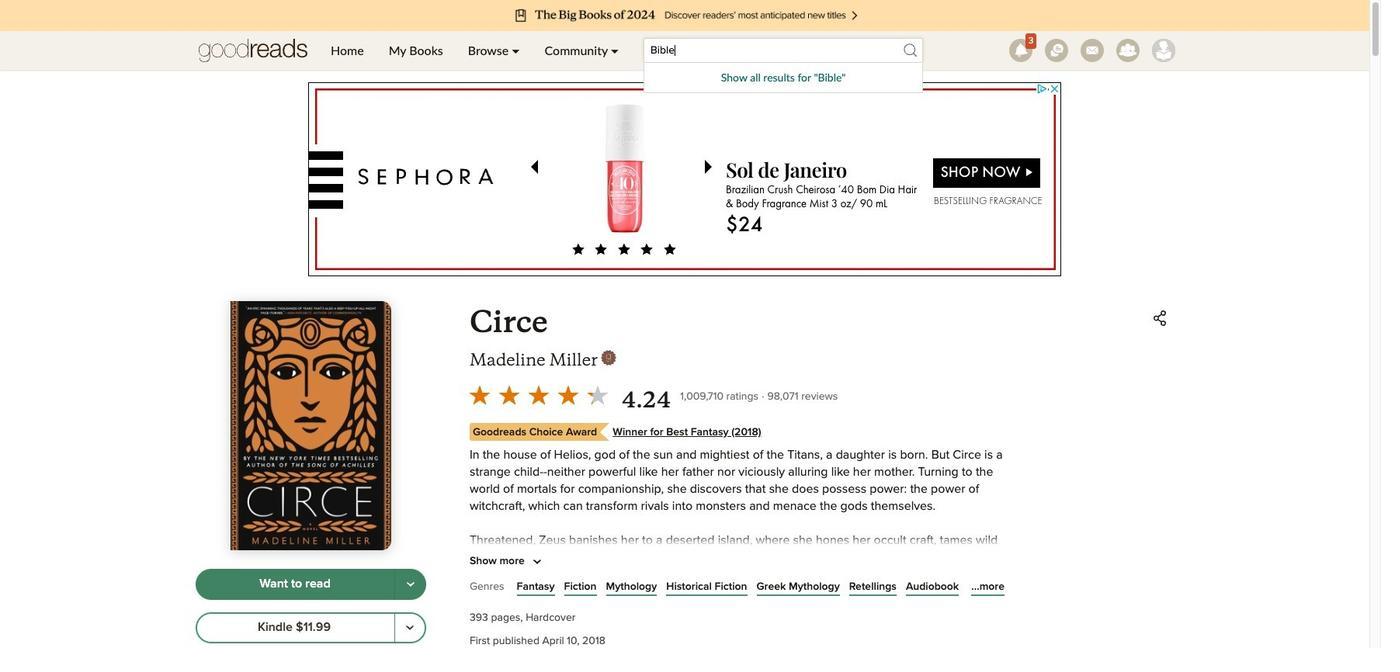 Task type: vqa. For each thing, say whether or not it's contained in the screenshot.
9,615
no



Task type: describe. For each thing, give the bounding box(es) containing it.
top genres for this book element
[[470, 578, 1174, 602]]

1,009,710 ratings and 98,071 reviews figure
[[680, 387, 838, 405]]

rating 4.24 out of 5 image
[[465, 381, 613, 410]]



Task type: locate. For each thing, give the bounding box(es) containing it.
None search field
[[631, 38, 936, 93]]

the most anticipated books of 2024 image
[[120, 0, 1250, 31]]

goodreads author image
[[601, 350, 617, 366]]

home image
[[199, 31, 308, 70]]

advertisement element
[[308, 82, 1062, 276]]

profile image for c. image
[[1152, 39, 1176, 62]]

average rating of 4.24 stars. figure
[[465, 381, 680, 415]]

Search by book title or ISBN text field
[[644, 38, 923, 63]]

book title: circe element
[[470, 304, 548, 340]]



